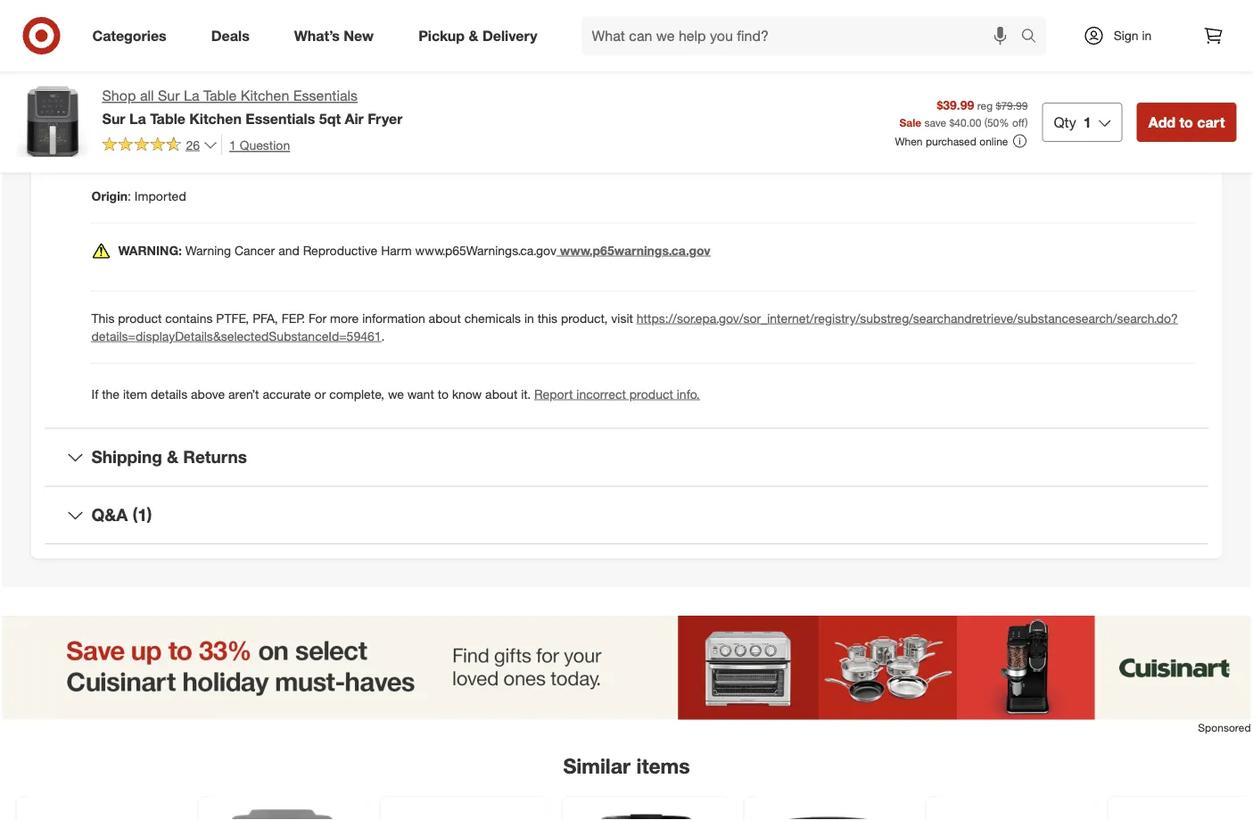 Task type: describe. For each thing, give the bounding box(es) containing it.
new
[[344, 27, 374, 44]]

www.p65warnings.ca.gov
[[560, 242, 711, 258]]

q&a (1)
[[91, 505, 152, 525]]

: for imported
[[128, 188, 131, 204]]

report
[[535, 386, 573, 402]]

89039437
[[128, 25, 183, 40]]

what's new link
[[279, 16, 396, 55]]

1 vertical spatial la
[[129, 110, 146, 127]]

1 horizontal spatial about
[[486, 386, 518, 402]]

we
[[388, 386, 404, 402]]

shop all sur la table kitchen essentials sur la table kitchen essentials 5qt air fryer
[[102, 87, 403, 127]]

tcin
[[91, 25, 121, 40]]

reproductive
[[303, 242, 378, 258]]

cart
[[1198, 113, 1226, 131]]

072-
[[217, 134, 243, 149]]

www.p65warnings.ca.gov link
[[557, 242, 711, 258]]

reg
[[978, 99, 993, 112]]

warning:
[[118, 242, 182, 258]]

0 vertical spatial kitchen
[[241, 87, 289, 104]]

0 horizontal spatial about
[[429, 310, 461, 326]]

advertisement region
[[2, 616, 1252, 720]]

want
[[408, 386, 434, 402]]

similar items region
[[2, 616, 1254, 820]]

search button
[[1013, 16, 1056, 59]]

50
[[988, 115, 1000, 129]]

What can we help you find? suggestions appear below search field
[[581, 16, 1026, 55]]

contains
[[165, 310, 213, 326]]

810115941323
[[125, 79, 209, 95]]

to inside button
[[1180, 113, 1194, 131]]

0 horizontal spatial .
[[302, 310, 305, 326]]

warning: warning  cancer and reproductive harm www.p65warnings.ca.gov www.p65warnings.ca.gov
[[118, 242, 711, 258]]

delivery
[[483, 27, 538, 44]]

report incorrect product info. button
[[535, 385, 700, 403]]

(
[[985, 115, 988, 129]]

0 horizontal spatial to
[[438, 386, 449, 402]]

https://sor.epa.gov/sor_internet/registry/substreg/searchandretrieve/substancesearch/search.do? details=displaydetails&selectedsubstanceid=59461
[[91, 310, 1179, 344]]

https://sor.epa.gov/sor_internet/registry/substreg/searchandretrieve/substancesearch/search.do?
[[637, 310, 1179, 326]]

0 horizontal spatial product
[[118, 310, 162, 326]]

1 vertical spatial kitchen
[[189, 110, 242, 127]]

uber appliance 5qt 8-function guided digital air fryer - black image
[[573, 808, 720, 820]]

product,
[[561, 310, 608, 326]]

add to cart button
[[1137, 102, 1237, 142]]

1151
[[262, 134, 290, 149]]

1 horizontal spatial .
[[382, 328, 385, 344]]

www.p65warnings.ca.gov
[[415, 242, 557, 258]]

shipping & returns button
[[45, 429, 1209, 486]]

26
[[186, 137, 200, 152]]

shipping
[[91, 447, 162, 467]]

for more information about chemicals in this product, visit
[[309, 310, 633, 326]]

https://sor.epa.gov/sor_internet/registry/substreg/searchandretrieve/substancesearch/search.do? details=displaydetails&selectedsubstanceid=59461 link
[[91, 310, 1179, 344]]

deals
[[211, 27, 250, 44]]

sponsored
[[1199, 721, 1252, 735]]

& for shipping
[[167, 447, 179, 467]]

purchased
[[926, 134, 977, 148]]

categories link
[[77, 16, 189, 55]]

air
[[345, 110, 364, 127]]

sign in link
[[1069, 16, 1180, 55]]

items
[[637, 753, 690, 778]]

this product contains ptfe, pfa, fep .
[[91, 310, 309, 326]]

5qt
[[319, 110, 341, 127]]

1 vertical spatial essentials
[[246, 110, 315, 127]]

this
[[91, 310, 115, 326]]

above
[[191, 386, 225, 402]]

harm
[[381, 242, 412, 258]]

when purchased online
[[895, 134, 1009, 148]]

warning
[[185, 242, 231, 258]]

incorrect
[[577, 386, 626, 402]]

it.
[[521, 386, 531, 402]]

and
[[279, 242, 300, 258]]

%
[[1000, 115, 1010, 129]]

: for 810115941323
[[118, 79, 122, 95]]

search
[[1013, 29, 1056, 46]]

0 horizontal spatial in
[[525, 310, 534, 326]]

what's new
[[294, 27, 374, 44]]

0 vertical spatial table
[[203, 87, 237, 104]]

sale
[[900, 115, 922, 129]]

number
[[121, 134, 169, 149]]



Task type: locate. For each thing, give the bounding box(es) containing it.
if the item details above aren't accurate or complete, we want to know about it. report incorrect product info.
[[91, 386, 700, 402]]

1 left 04-
[[229, 137, 236, 152]]

0 vertical spatial in
[[1143, 28, 1152, 43]]

visit
[[612, 310, 633, 326]]

1 vertical spatial about
[[486, 386, 518, 402]]

item
[[91, 134, 118, 149]]

0 vertical spatial &
[[469, 27, 479, 44]]

accurate
[[263, 386, 311, 402]]

1 horizontal spatial &
[[469, 27, 479, 44]]

origin
[[91, 188, 128, 204]]

to right "add"
[[1180, 113, 1194, 131]]

add to cart
[[1149, 113, 1226, 131]]

info.
[[677, 386, 700, 402]]

pickup & delivery link
[[403, 16, 560, 55]]

about left chemicals
[[429, 310, 461, 326]]

0 vertical spatial sur
[[158, 87, 180, 104]]

sur down shop
[[102, 110, 125, 127]]

0 vertical spatial la
[[184, 87, 199, 104]]

1 vertical spatial to
[[438, 386, 449, 402]]

in left the this
[[525, 310, 534, 326]]

kitchen up 072-
[[189, 110, 242, 127]]

:
[[121, 25, 124, 40], [118, 79, 122, 95], [210, 134, 214, 149], [128, 188, 131, 204]]

product
[[118, 310, 162, 326], [630, 386, 674, 402]]

item number (dpci) : 072-04-1151
[[91, 134, 290, 149]]

about left 'it.'
[[486, 386, 518, 402]]

chemicals
[[465, 310, 521, 326]]

1 vertical spatial 1
[[229, 137, 236, 152]]

to right want
[[438, 386, 449, 402]]

: for 89039437
[[121, 25, 124, 40]]

uber appliance 5qt 8-function digital touch screen air fryer xl premium - stainless steel image
[[755, 808, 902, 820]]

pickup
[[419, 27, 465, 44]]

0 vertical spatial 1
[[1084, 113, 1092, 131]]

0 vertical spatial about
[[429, 310, 461, 326]]

imported
[[135, 188, 186, 204]]

1 vertical spatial &
[[167, 447, 179, 467]]

product left info.
[[630, 386, 674, 402]]

0 horizontal spatial 1
[[229, 137, 236, 152]]

ptfe,
[[216, 310, 249, 326]]

$79.99
[[996, 99, 1028, 112]]

q&a
[[91, 505, 128, 525]]

shipping & returns
[[91, 447, 247, 467]]

what's
[[294, 27, 340, 44]]

fep
[[282, 310, 302, 326]]

question
[[240, 137, 290, 152]]

$39.99
[[937, 97, 975, 112]]

similar
[[563, 753, 631, 778]]

: left imported
[[128, 188, 131, 204]]

1 horizontal spatial to
[[1180, 113, 1194, 131]]

kitchen up 1151 in the left top of the page
[[241, 87, 289, 104]]

save
[[925, 115, 947, 129]]

1 vertical spatial sur
[[102, 110, 125, 127]]

& right "pickup"
[[469, 27, 479, 44]]

aren't
[[228, 386, 259, 402]]

1 vertical spatial .
[[382, 328, 385, 344]]

tcin : 89039437
[[91, 25, 183, 40]]

0 horizontal spatial sur
[[102, 110, 125, 127]]

about
[[429, 310, 461, 326], [486, 386, 518, 402]]

1 horizontal spatial product
[[630, 386, 674, 402]]

essentials up 1151 in the left top of the page
[[246, 110, 315, 127]]

for
[[309, 310, 327, 326]]

la
[[184, 87, 199, 104], [129, 110, 146, 127]]

sign in
[[1114, 28, 1152, 43]]

essentials
[[293, 87, 358, 104], [246, 110, 315, 127]]

sign
[[1114, 28, 1139, 43]]

shop
[[102, 87, 136, 104]]

the
[[102, 386, 120, 402]]

0 horizontal spatial &
[[167, 447, 179, 467]]

: left 072-
[[210, 134, 214, 149]]

0 horizontal spatial la
[[129, 110, 146, 127]]

in right "sign"
[[1143, 28, 1152, 43]]

sur right the all
[[158, 87, 180, 104]]

or
[[315, 386, 326, 402]]

essentials up 5qt
[[293, 87, 358, 104]]

product right this
[[118, 310, 162, 326]]

1 question link
[[221, 135, 290, 155]]

0 vertical spatial essentials
[[293, 87, 358, 104]]

this
[[538, 310, 558, 326]]

if
[[91, 386, 98, 402]]

1 vertical spatial in
[[525, 310, 534, 326]]

& for pickup
[[469, 27, 479, 44]]

origin : imported
[[91, 188, 186, 204]]

deals link
[[196, 16, 272, 55]]

table up 072-
[[203, 87, 237, 104]]

1 horizontal spatial table
[[203, 87, 237, 104]]

1 horizontal spatial la
[[184, 87, 199, 104]]

: left the all
[[118, 79, 122, 95]]

& inside shipping & returns dropdown button
[[167, 447, 179, 467]]

1 vertical spatial table
[[150, 110, 185, 127]]

: left 89039437
[[121, 25, 124, 40]]

0 vertical spatial .
[[302, 310, 305, 326]]

know
[[452, 386, 482, 402]]

1 horizontal spatial in
[[1143, 28, 1152, 43]]

sur la table kitchen essentials 8qt air fryer black image
[[209, 808, 356, 820]]

qty
[[1054, 113, 1077, 131]]

kitchen
[[241, 87, 289, 104], [189, 110, 242, 127]]

qty 1
[[1054, 113, 1092, 131]]

& left returns at the left
[[167, 447, 179, 467]]

pickup & delivery
[[419, 27, 538, 44]]

1 right qty
[[1084, 113, 1092, 131]]

1
[[1084, 113, 1092, 131], [229, 137, 236, 152]]

. down information
[[382, 328, 385, 344]]

$
[[950, 115, 955, 129]]

upc : 810115941323
[[91, 79, 209, 95]]

information
[[362, 310, 425, 326]]

la up number
[[129, 110, 146, 127]]

26 link
[[102, 135, 218, 156]]

details=displaydetails&selectedsubstanceid=59461
[[91, 328, 382, 344]]

)
[[1025, 115, 1028, 129]]

more
[[330, 310, 359, 326]]

image of sur la table kitchen essentials 5qt air fryer image
[[17, 86, 88, 157]]

la right the all
[[184, 87, 199, 104]]

details
[[151, 386, 188, 402]]

& inside pickup & delivery link
[[469, 27, 479, 44]]

&
[[469, 27, 479, 44], [167, 447, 179, 467]]

table up "26" link
[[150, 110, 185, 127]]

q&a (1) button
[[45, 487, 1209, 544]]

(dpci)
[[172, 134, 210, 149]]

all
[[140, 87, 154, 104]]

table
[[203, 87, 237, 104], [150, 110, 185, 127]]

.
[[302, 310, 305, 326], [382, 328, 385, 344]]

fryer
[[368, 110, 403, 127]]

complete,
[[329, 386, 385, 402]]

item
[[123, 386, 147, 402]]

1 horizontal spatial 1
[[1084, 113, 1092, 131]]

upc
[[91, 79, 118, 95]]

in
[[1143, 28, 1152, 43], [525, 310, 534, 326]]

cancer
[[235, 242, 275, 258]]

1 vertical spatial product
[[630, 386, 674, 402]]

pfa,
[[253, 310, 278, 326]]

1 question
[[229, 137, 290, 152]]

off
[[1013, 115, 1025, 129]]

categories
[[92, 27, 167, 44]]

. left for
[[302, 310, 305, 326]]

add
[[1149, 113, 1176, 131]]

1 horizontal spatial sur
[[158, 87, 180, 104]]

0 vertical spatial to
[[1180, 113, 1194, 131]]

0 horizontal spatial table
[[150, 110, 185, 127]]

0 vertical spatial product
[[118, 310, 162, 326]]

(1)
[[133, 505, 152, 525]]



Task type: vqa. For each thing, say whether or not it's contained in the screenshot.
bottommost target
no



